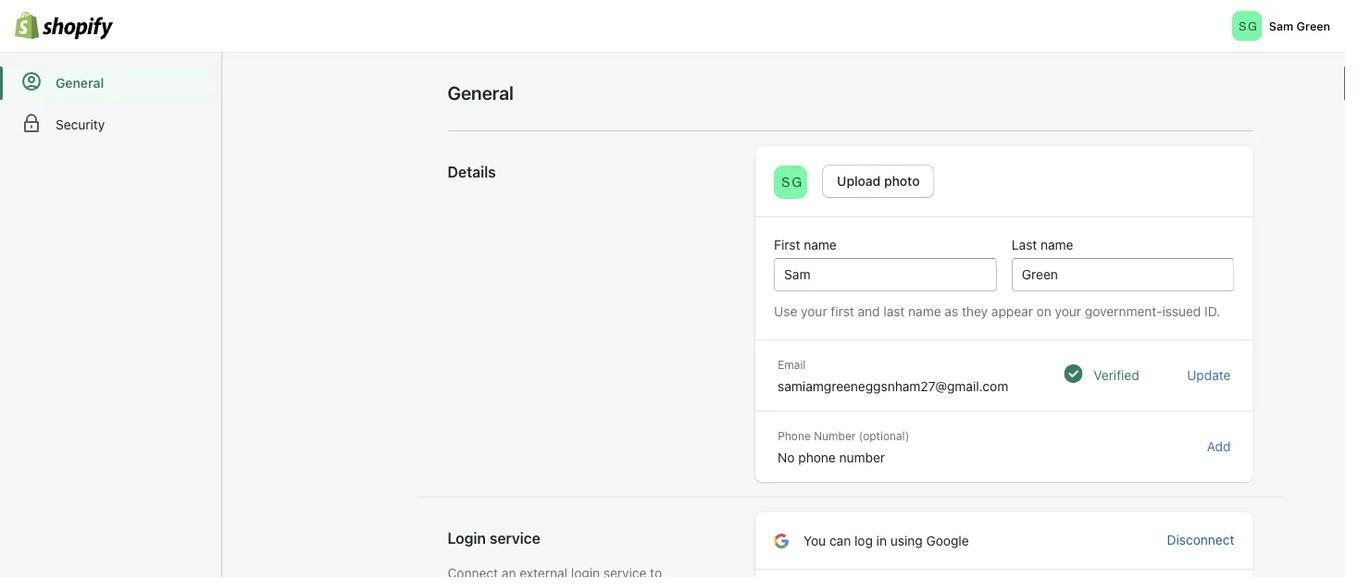 Task type: describe. For each thing, give the bounding box(es) containing it.
security
[[56, 117, 105, 132]]

(optional)
[[859, 430, 910, 443]]

name for last name
[[1041, 238, 1074, 253]]

last
[[884, 304, 905, 319]]

in
[[877, 533, 887, 549]]

0 horizontal spatial general
[[56, 75, 104, 91]]

color success image
[[1064, 365, 1083, 383]]

you can log in using google
[[804, 533, 969, 549]]

upload photo
[[837, 174, 920, 189]]

1 your from the left
[[801, 304, 827, 319]]

update button
[[1187, 367, 1231, 385]]

name for first name
[[804, 238, 837, 253]]

photo
[[884, 174, 920, 189]]

0 vertical spatial sg
[[1239, 19, 1259, 33]]

First name text field
[[774, 258, 997, 292]]

log
[[855, 533, 873, 549]]

1 horizontal spatial name
[[909, 304, 941, 319]]

use
[[774, 304, 798, 319]]

use your first and last name as they appear on your government-issued id.
[[774, 304, 1221, 319]]

disconnect
[[1167, 533, 1235, 548]]

as
[[945, 304, 959, 319]]

service
[[490, 530, 541, 548]]

upload
[[837, 174, 881, 189]]

google
[[926, 533, 969, 549]]

first
[[774, 238, 800, 253]]

sam green
[[1269, 19, 1331, 33]]

phone
[[798, 450, 836, 466]]

shopify image
[[15, 12, 113, 40]]

first
[[831, 304, 854, 319]]

issued
[[1163, 304, 1201, 319]]

no
[[778, 450, 795, 466]]

upload photo button
[[822, 165, 935, 198]]

phone
[[778, 430, 811, 443]]



Task type: vqa. For each thing, say whether or not it's contained in the screenshot.
Phone Number (optional) No phone number
yes



Task type: locate. For each thing, give the bounding box(es) containing it.
0 horizontal spatial sg
[[782, 175, 804, 190]]

1 horizontal spatial sg
[[1239, 19, 1259, 33]]

2 your from the left
[[1055, 304, 1082, 319]]

id.
[[1205, 304, 1221, 319]]

email samiamgreeneggsnham27@gmail.com
[[778, 358, 1009, 394]]

name right first
[[804, 238, 837, 253]]

general up security
[[56, 75, 104, 91]]

1 vertical spatial sg
[[782, 175, 804, 190]]

1 horizontal spatial general
[[448, 82, 514, 104]]

login service
[[448, 530, 541, 548]]

email
[[778, 358, 806, 371]]

details
[[448, 163, 496, 181]]

general
[[56, 75, 104, 91], [448, 82, 514, 104]]

1 horizontal spatial your
[[1055, 304, 1082, 319]]

sg
[[1239, 19, 1259, 33], [782, 175, 804, 190]]

sam
[[1269, 19, 1294, 33]]

2 horizontal spatial name
[[1041, 238, 1074, 253]]

Last name text field
[[1012, 258, 1235, 292]]

you
[[804, 533, 826, 549]]

your right on
[[1055, 304, 1082, 319]]

on
[[1037, 304, 1052, 319]]

general up details
[[448, 82, 514, 104]]

your right use on the bottom of the page
[[801, 304, 827, 319]]

last name
[[1012, 238, 1074, 253]]

verified
[[1094, 368, 1140, 383]]

0 horizontal spatial name
[[804, 238, 837, 253]]

general link
[[7, 67, 214, 100]]

sg up first
[[782, 175, 804, 190]]

add
[[1207, 439, 1231, 455]]

number
[[814, 430, 856, 443]]

using
[[891, 533, 923, 549]]

appear
[[992, 304, 1033, 319]]

name
[[804, 238, 837, 253], [1041, 238, 1074, 253], [909, 304, 941, 319]]

login
[[448, 530, 486, 548]]

name left as
[[909, 304, 941, 319]]

update
[[1187, 368, 1231, 383]]

disconnect link
[[1167, 532, 1235, 551]]

and
[[858, 304, 880, 319]]

samiamgreeneggsnham27@gmail.com
[[778, 379, 1009, 394]]

phone number (optional) no phone number
[[778, 430, 910, 466]]

size 16 image
[[774, 530, 789, 549]]

sg left sam
[[1239, 19, 1259, 33]]

number
[[839, 450, 885, 466]]

can
[[830, 533, 851, 549]]

your
[[801, 304, 827, 319], [1055, 304, 1082, 319]]

name right last
[[1041, 238, 1074, 253]]

0 horizontal spatial your
[[801, 304, 827, 319]]

security link
[[7, 108, 214, 142]]

green
[[1297, 19, 1331, 33]]

add button
[[1207, 438, 1231, 457]]

government-
[[1085, 304, 1163, 319]]

first name
[[774, 238, 837, 253]]

they
[[962, 304, 988, 319]]

last
[[1012, 238, 1037, 253]]



